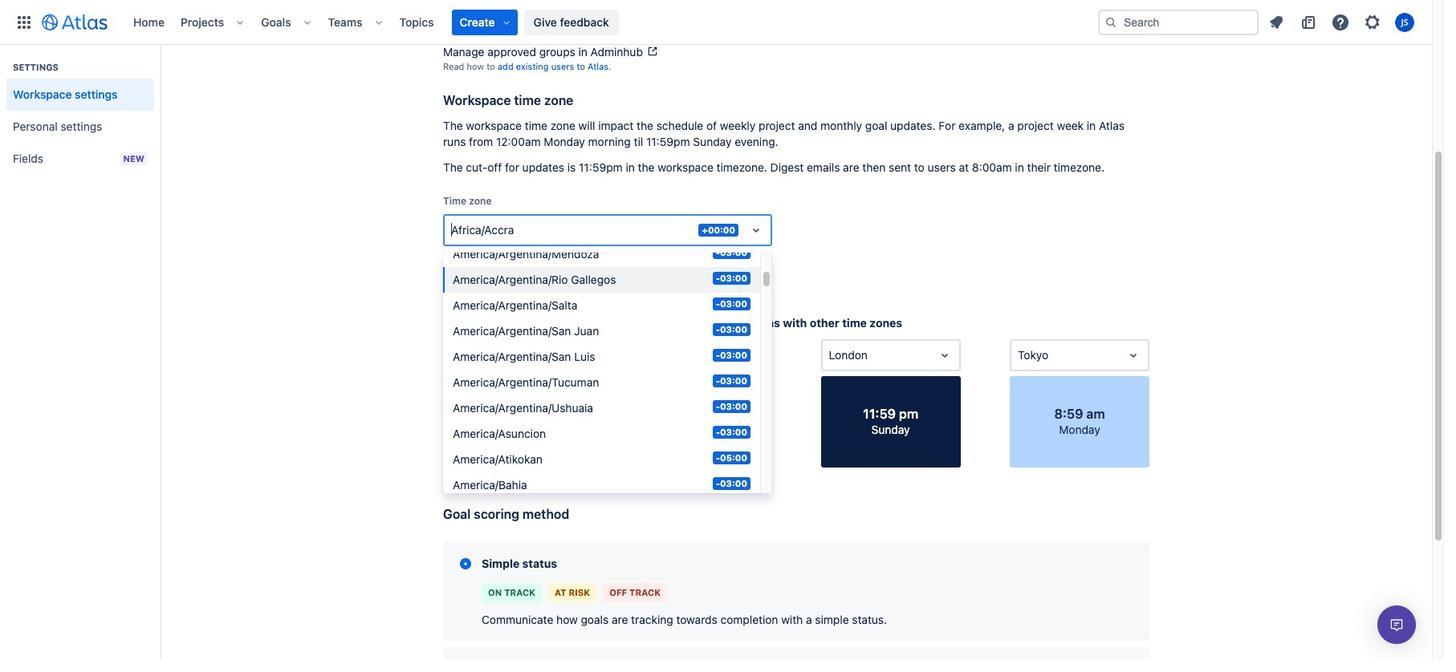 Task type: locate. For each thing, give the bounding box(es) containing it.
1 vertical spatial how
[[483, 316, 506, 330]]

Search field
[[1098, 9, 1259, 35]]

africa/accra down time zone at the top of page
[[451, 223, 514, 237]]

workspace time zone
[[443, 93, 574, 108]]

3 03:00 from the top
[[720, 299, 748, 309]]

africa/accra left aligns
[[676, 316, 745, 330]]

6 03:00 from the top
[[720, 376, 748, 386]]

pm inside 4:59 pm sunday
[[519, 407, 539, 422]]

of
[[707, 119, 717, 132], [597, 254, 606, 264]]

manage up read
[[443, 45, 485, 59]]

1 approved from the top
[[488, 10, 536, 23]]

2 approved from the top
[[488, 45, 536, 59]]

is
[[567, 161, 576, 174]]

workspace
[[466, 119, 522, 132], [658, 161, 714, 174], [626, 254, 672, 264]]

the for the workspace time zone will impact the schedule of weekly project and monthly goal updates. for example, a project week in atlas runs from 12:00am monday morning til 11:59pm sunday evening.
[[443, 119, 463, 132]]

time inside the workspace time zone will impact the schedule of weekly project and monthly goal updates. for example, a project week in atlas runs from 12:00am monday morning til 11:59pm sunday evening.
[[525, 119, 548, 132]]

1 vertical spatial manage
[[443, 45, 485, 59]]

how left goals
[[557, 613, 578, 627]]

2 vertical spatial the
[[508, 316, 527, 330]]

0 vertical spatial how
[[467, 61, 484, 71]]

simple
[[482, 557, 520, 571]]

1 vertical spatial settings
[[61, 120, 102, 133]]

0 vertical spatial monday
[[544, 135, 585, 149]]

sunday left cut
[[580, 316, 621, 330]]

sunday inside 4:59 pm sunday
[[494, 423, 532, 437]]

0 horizontal spatial timezone.
[[717, 161, 768, 174]]

0 vertical spatial adminhub
[[598, 10, 651, 23]]

method
[[523, 507, 569, 522]]

how for the
[[483, 316, 506, 330]]

8 -03:00 from the top
[[716, 427, 748, 438]]

projects link
[[176, 9, 229, 35]]

0 horizontal spatial to
[[487, 61, 495, 71]]

0 vertical spatial will
[[579, 119, 595, 132]]

sunday inside the workspace time zone will impact the schedule of weekly project and monthly goal updates. for example, a project week in atlas runs from 12:00am monday morning til 11:59pm sunday evening.
[[693, 135, 732, 149]]

workspace up from
[[466, 119, 522, 132]]

0 vertical spatial america/argentina/san
[[453, 324, 571, 338]]

the cut-off for updates is 11:59pm in the workspace timezone. digest emails are then sent to users at 8:00am in their timezone.
[[443, 161, 1105, 174]]

sunday for 11:59 pm
[[872, 423, 910, 437]]

zone right time
[[469, 195, 492, 207]]

0 horizontal spatial project
[[759, 119, 795, 132]]

pm inside 11:59 pm sunday
[[899, 407, 919, 422]]

0 vertical spatial workspace
[[466, 119, 522, 132]]

1 - from the top
[[716, 247, 720, 258]]

1 vertical spatial 11:59pm
[[579, 161, 623, 174]]

1 pm from the left
[[519, 407, 539, 422]]

open image for 11:59 pm
[[935, 346, 954, 365]]

03:00 for america/bahia
[[720, 479, 748, 489]]

the workspace time zone will impact the schedule of weekly project and monthly goal updates. for example, a project week in atlas runs from 12:00am monday morning til 11:59pm sunday evening.
[[443, 119, 1125, 149]]

users left 'at'
[[928, 161, 956, 174]]

2 03:00 from the top
[[720, 273, 748, 283]]

here's how the 11:59pm sunday cut off in africa/accra aligns with other time zones
[[443, 316, 903, 330]]

a left simple
[[806, 613, 812, 627]]

1 horizontal spatial open image
[[746, 346, 765, 365]]

settings for workspace settings
[[75, 88, 118, 101]]

3 - from the top
[[716, 299, 720, 309]]

give
[[534, 15, 557, 29]]

africa/accra
[[451, 223, 514, 237], [676, 316, 745, 330]]

the for the cut-off for updates is 11:59pm in the workspace timezone. digest emails are then sent to users at 8:00am in their timezone.
[[443, 161, 463, 174]]

7 -03:00 from the top
[[716, 401, 748, 412]]

manage
[[443, 10, 485, 23], [443, 45, 485, 59]]

off down from
[[488, 161, 502, 174]]

pm right 4:59
[[519, 407, 539, 422]]

-03:00 for america/argentina/rio gallegos
[[716, 273, 748, 283]]

will up morning
[[579, 119, 595, 132]]

workspace down schedule in the top left of the page
[[658, 161, 714, 174]]

with
[[477, 26, 495, 36], [602, 26, 619, 36], [783, 316, 807, 330], [781, 613, 803, 627]]

0 horizontal spatial africa/accra
[[451, 223, 514, 237]]

domains
[[539, 10, 583, 23], [648, 26, 683, 36]]

0 horizontal spatial pm
[[519, 407, 539, 422]]

these
[[622, 26, 645, 36]]

other
[[810, 316, 840, 330]]

personal settings link
[[6, 111, 154, 143]]

emails
[[807, 161, 840, 174]]

1 horizontal spatial a
[[1008, 119, 1015, 132]]

this
[[608, 254, 624, 264]]

0 vertical spatial time
[[514, 93, 541, 108]]

for down 12:00am
[[505, 161, 519, 174]]

pm for 11:59 pm
[[899, 407, 919, 422]]

1 vertical spatial workspace
[[658, 161, 714, 174]]

notifications image
[[1267, 12, 1286, 32]]

11:59pm down schedule in the top left of the page
[[646, 135, 690, 149]]

1 horizontal spatial monday
[[1059, 423, 1101, 437]]

1 horizontal spatial to
[[577, 61, 585, 71]]

the left cut-
[[443, 161, 463, 174]]

- for america/atikokan
[[716, 453, 720, 463]]

goal scoring method
[[443, 507, 569, 522]]

- for america/argentina/mendoza
[[716, 247, 720, 258]]

0 horizontal spatial off
[[488, 161, 502, 174]]

9 03:00 from the top
[[720, 479, 748, 489]]

how down america/argentina/salta
[[483, 316, 506, 330]]

manage up anyone in the top left of the page
[[443, 10, 485, 23]]

1 vertical spatial zone
[[551, 119, 576, 132]]

cancel button
[[494, 272, 550, 298]]

a
[[1008, 119, 1015, 132], [806, 613, 812, 627]]

users down groups
[[551, 61, 574, 71]]

time up 12:00am
[[525, 119, 548, 132]]

sunday down weekly
[[693, 135, 732, 149]]

sunday inside 11:59 pm sunday
[[872, 423, 910, 437]]

then
[[863, 161, 886, 174]]

1 open image from the left
[[557, 346, 577, 365]]

0 vertical spatial the
[[443, 119, 463, 132]]

account image
[[1395, 12, 1415, 32]]

in inside "manage approved domains in adminhub anyone with verified email addresses with these domains can"
[[586, 10, 595, 23]]

track
[[504, 588, 536, 598], [630, 588, 661, 598]]

america/atikokan
[[453, 453, 543, 466]]

an external link image
[[646, 45, 659, 58]]

off
[[488, 161, 502, 174], [645, 316, 660, 330]]

off right cut
[[645, 316, 660, 330]]

status.
[[852, 613, 887, 627]]

2 vertical spatial 11:59pm
[[529, 316, 577, 330]]

time zone
[[443, 195, 492, 207]]

11:59pm inside the workspace time zone will impact the schedule of weekly project and monthly goal updates. for example, a project week in atlas runs from 12:00am monday morning til 11:59pm sunday evening.
[[646, 135, 690, 149]]

manage approved groups in adminhub
[[443, 45, 643, 59]]

groups
[[539, 45, 576, 59]]

1 horizontal spatial off
[[645, 316, 660, 330]]

workspace
[[13, 88, 72, 101], [443, 93, 511, 108]]

2 america/argentina/san from the top
[[453, 350, 571, 364]]

4:59 pm sunday
[[487, 407, 539, 437]]

1 vertical spatial of
[[597, 254, 606, 264]]

1 timezone. from the left
[[717, 161, 768, 174]]

1 track from the left
[[504, 588, 536, 598]]

the inside the workspace time zone will impact the schedule of weekly project and monthly goal updates. for example, a project week in atlas runs from 12:00am monday morning til 11:59pm sunday evening.
[[443, 119, 463, 132]]

to left atlas.
[[577, 61, 585, 71]]

the up runs
[[443, 119, 463, 132]]

with left these
[[602, 26, 619, 36]]

create
[[460, 15, 495, 29]]

4 03:00 from the top
[[720, 324, 748, 335]]

workspace for workspace settings
[[13, 88, 72, 101]]

0 vertical spatial for
[[505, 161, 519, 174]]

in up addresses
[[586, 10, 595, 23]]

1 03:00 from the top
[[720, 247, 748, 258]]

of left weekly
[[707, 119, 717, 132]]

america/argentina/salta
[[453, 299, 578, 312]]

9 -03:00 from the top
[[716, 479, 748, 489]]

sunday
[[693, 135, 732, 149], [580, 316, 621, 330], [494, 423, 532, 437], [683, 423, 721, 437], [872, 423, 910, 437]]

approved up "add"
[[488, 45, 536, 59]]

adminhub
[[598, 10, 651, 23], [591, 45, 643, 59]]

- for america/argentina/ushuaia
[[716, 401, 720, 412]]

0 vertical spatial domains
[[539, 10, 583, 23]]

adminhub up these
[[598, 10, 651, 23]]

settings
[[75, 88, 118, 101], [61, 120, 102, 133]]

0 vertical spatial 11:59pm
[[646, 135, 690, 149]]

project left "week"
[[1018, 119, 1054, 132]]

goals
[[261, 15, 291, 29]]

-03:00 for america/argentina/san juan
[[716, 324, 748, 335]]

2 horizontal spatial 11:59pm
[[646, 135, 690, 149]]

workspace inside group
[[13, 88, 72, 101]]

0 vertical spatial a
[[1008, 119, 1015, 132]]

morning
[[588, 135, 631, 149]]

2 manage from the top
[[443, 45, 485, 59]]

- for america/argentina/tucuman
[[716, 376, 720, 386]]

1 horizontal spatial of
[[707, 119, 717, 132]]

-03:00
[[716, 247, 748, 258], [716, 273, 748, 283], [716, 299, 748, 309], [716, 324, 748, 335], [716, 350, 748, 360], [716, 376, 748, 386], [716, 401, 748, 412], [716, 427, 748, 438], [716, 479, 748, 489]]

-03:00 for america/argentina/ushuaia
[[716, 401, 748, 412]]

america/argentina/tucuman
[[453, 376, 599, 389]]

adminhub up atlas.
[[591, 45, 643, 59]]

7 - from the top
[[716, 401, 720, 412]]

approved up verified
[[488, 10, 536, 23]]

america/argentina/rio gallegos
[[453, 273, 616, 287]]

are left then
[[843, 161, 860, 174]]

10 - from the top
[[716, 479, 720, 489]]

on track
[[488, 588, 536, 598]]

in left their
[[1015, 161, 1024, 174]]

4 - from the top
[[716, 324, 720, 335]]

manage for manage approved groups in adminhub
[[443, 45, 485, 59]]

atlas.
[[588, 61, 611, 71]]

are right goals
[[612, 613, 628, 627]]

america/asuncion
[[453, 427, 546, 441]]

5 03:00 from the top
[[720, 350, 748, 360]]

users
[[551, 61, 574, 71], [928, 161, 956, 174], [572, 254, 595, 264]]

4 -03:00 from the top
[[716, 324, 748, 335]]

settings down workspace settings link
[[61, 120, 102, 133]]

0 horizontal spatial are
[[612, 613, 628, 627]]

- for america/asuncion
[[716, 427, 720, 438]]

towards
[[676, 613, 718, 627]]

america/argentina/san down america/argentina/salta
[[453, 324, 571, 338]]

0 horizontal spatial monday
[[544, 135, 585, 149]]

05:00
[[720, 453, 748, 463]]

timezone. right their
[[1054, 161, 1105, 174]]

0 horizontal spatial open image
[[557, 346, 577, 365]]

2 -03:00 from the top
[[716, 273, 748, 283]]

1 project from the left
[[759, 119, 795, 132]]

1 vertical spatial time
[[525, 119, 548, 132]]

users right the all
[[572, 254, 595, 264]]

track right "off"
[[630, 588, 661, 598]]

0 vertical spatial manage
[[443, 10, 485, 23]]

7:59 pm sunday
[[677, 407, 727, 437]]

how for to
[[467, 61, 484, 71]]

fields
[[13, 152, 43, 165]]

6 -03:00 from the top
[[716, 376, 748, 386]]

track right on
[[504, 588, 536, 598]]

home
[[133, 15, 165, 29]]

goals
[[581, 613, 609, 627]]

for left the all
[[545, 254, 557, 264]]

1 vertical spatial monday
[[1059, 423, 1101, 437]]

scoring
[[474, 507, 519, 522]]

0 horizontal spatial will
[[483, 254, 496, 264]]

1 vertical spatial for
[[545, 254, 557, 264]]

0 vertical spatial the
[[637, 119, 654, 132]]

zone inside the workspace time zone will impact the schedule of weekly project and monthly goal updates. for example, a project week in atlas runs from 12:00am monday morning til 11:59pm sunday evening.
[[551, 119, 576, 132]]

1 vertical spatial are
[[612, 613, 628, 627]]

open image
[[747, 221, 766, 240], [1124, 346, 1143, 365]]

of inside the workspace time zone will impact the schedule of weekly project and monthly goal updates. for example, a project week in atlas runs from 12:00am monday morning til 11:59pm sunday evening.
[[707, 119, 717, 132]]

11:59pm down america/argentina/salta
[[529, 316, 577, 330]]

will left be
[[483, 254, 496, 264]]

monday down 8:59
[[1059, 423, 1101, 437]]

in inside the workspace time zone will impact the schedule of weekly project and monthly goal updates. for example, a project week in atlas runs from 12:00am monday morning til 11:59pm sunday evening.
[[1087, 119, 1096, 132]]

settings
[[13, 62, 59, 72]]

timezone. down evening.
[[717, 161, 768, 174]]

the down til
[[638, 161, 655, 174]]

None text field
[[451, 222, 454, 238], [829, 348, 832, 364], [1018, 348, 1021, 364], [451, 222, 454, 238], [829, 348, 832, 364], [1018, 348, 1021, 364]]

1 the from the top
[[443, 119, 463, 132]]

0 vertical spatial are
[[843, 161, 860, 174]]

8 03:00 from the top
[[720, 427, 748, 438]]

- for america/argentina/salta
[[716, 299, 720, 309]]

2 the from the top
[[443, 161, 463, 174]]

1 horizontal spatial open image
[[1124, 346, 1143, 365]]

workspace for workspace time zone
[[443, 93, 511, 108]]

track for off track
[[630, 588, 661, 598]]

1 vertical spatial will
[[483, 254, 496, 264]]

03:00 for america/argentina/ushuaia
[[720, 401, 748, 412]]

pm right 7:59
[[708, 407, 727, 422]]

1 vertical spatial approved
[[488, 45, 536, 59]]

group
[[6, 45, 154, 180]]

0 vertical spatial africa/accra
[[451, 223, 514, 237]]

america/argentina/mendoza
[[453, 247, 599, 261]]

3 open image from the left
[[935, 346, 954, 365]]

manage inside "manage approved domains in adminhub anyone with verified email addresses with these domains can"
[[443, 10, 485, 23]]

1 vertical spatial domains
[[648, 26, 683, 36]]

with left simple
[[781, 613, 803, 627]]

1 horizontal spatial domains
[[648, 26, 683, 36]]

3 pm from the left
[[899, 407, 919, 422]]

2 horizontal spatial pm
[[899, 407, 919, 422]]

1 -03:00 from the top
[[716, 247, 748, 258]]

2 pm from the left
[[708, 407, 727, 422]]

0 vertical spatial users
[[551, 61, 574, 71]]

1 horizontal spatial project
[[1018, 119, 1054, 132]]

sunday down 7:59
[[683, 423, 721, 437]]

2 open image from the left
[[746, 346, 765, 365]]

the up til
[[637, 119, 654, 132]]

1 vertical spatial africa/accra
[[676, 316, 745, 330]]

0 horizontal spatial workspace
[[13, 88, 72, 101]]

time down read how to add existing users to atlas.
[[514, 93, 541, 108]]

timezone.
[[717, 161, 768, 174], [1054, 161, 1105, 174]]

1 vertical spatial america/argentina/san
[[453, 350, 571, 364]]

pm inside 7:59 pm sunday
[[708, 407, 727, 422]]

settings up personal settings link
[[75, 88, 118, 101]]

1 vertical spatial a
[[806, 613, 812, 627]]

-03:00 for america/argentina/san luis
[[716, 350, 748, 360]]

2 - from the top
[[716, 273, 720, 283]]

2 horizontal spatial open image
[[935, 346, 954, 365]]

to right sent
[[914, 161, 925, 174]]

adminhub for domains
[[598, 10, 651, 23]]

1 horizontal spatial will
[[579, 119, 595, 132]]

to left "add"
[[487, 61, 495, 71]]

11:59pm down morning
[[579, 161, 623, 174]]

changes will be applied for all users of this workspace
[[443, 254, 672, 264]]

0 vertical spatial approved
[[488, 10, 536, 23]]

workspace down settings
[[13, 88, 72, 101]]

at risk
[[555, 588, 590, 598]]

in left 'atlas'
[[1087, 119, 1096, 132]]

london
[[829, 348, 868, 362]]

3 -03:00 from the top
[[716, 299, 748, 309]]

sunday down 4:59
[[494, 423, 532, 437]]

how right read
[[467, 61, 484, 71]]

12:00am
[[496, 135, 541, 149]]

workspace down read
[[443, 93, 511, 108]]

monday up is
[[544, 135, 585, 149]]

project up evening.
[[759, 119, 795, 132]]

sunday down 11:59
[[872, 423, 910, 437]]

topics link
[[395, 9, 439, 35]]

0 vertical spatial settings
[[75, 88, 118, 101]]

1 horizontal spatial pm
[[708, 407, 727, 422]]

1 manage from the top
[[443, 10, 485, 23]]

1 horizontal spatial timezone.
[[1054, 161, 1105, 174]]

0 horizontal spatial domains
[[539, 10, 583, 23]]

03:00 for america/argentina/salta
[[720, 299, 748, 309]]

zone up is
[[551, 119, 576, 132]]

1 vertical spatial the
[[443, 161, 463, 174]]

1 horizontal spatial are
[[843, 161, 860, 174]]

2 vertical spatial workspace
[[626, 254, 672, 264]]

sunday for 4:59 pm
[[494, 423, 532, 437]]

save button
[[443, 272, 488, 298]]

pm right 11:59
[[899, 407, 919, 422]]

in
[[586, 10, 595, 23], [579, 45, 588, 59], [1087, 119, 1096, 132], [626, 161, 635, 174], [1015, 161, 1024, 174], [663, 316, 673, 330]]

schedule
[[657, 119, 704, 132]]

zone down add existing users to atlas. link
[[544, 93, 574, 108]]

0 horizontal spatial track
[[504, 588, 536, 598]]

0 vertical spatial of
[[707, 119, 717, 132]]

america/argentina/san down america/argentina/san juan
[[453, 350, 571, 364]]

open image
[[557, 346, 577, 365], [746, 346, 765, 365], [935, 346, 954, 365]]

8 - from the top
[[716, 427, 720, 438]]

6 - from the top
[[716, 376, 720, 386]]

1 vertical spatial open image
[[1124, 346, 1143, 365]]

2 vertical spatial how
[[557, 613, 578, 627]]

1 vertical spatial adminhub
[[591, 45, 643, 59]]

approved inside "manage approved domains in adminhub anyone with verified email addresses with these domains can"
[[488, 10, 536, 23]]

-03:00 for america/bahia
[[716, 479, 748, 489]]

of left this
[[597, 254, 606, 264]]

off
[[610, 588, 627, 598]]

0 vertical spatial open image
[[747, 221, 766, 240]]

9 - from the top
[[716, 453, 720, 463]]

adminhub inside "manage approved domains in adminhub anyone with verified email addresses with these domains can"
[[598, 10, 651, 23]]

workspace right this
[[626, 254, 672, 264]]

03:00 for america/argentina/tucuman
[[720, 376, 748, 386]]

a right the example,
[[1008, 119, 1015, 132]]

project
[[759, 119, 795, 132], [1018, 119, 1054, 132]]

2 vertical spatial users
[[572, 254, 595, 264]]

2 vertical spatial zone
[[469, 195, 492, 207]]

- for america/bahia
[[716, 479, 720, 489]]

home link
[[128, 9, 169, 35]]

1 vertical spatial off
[[645, 316, 660, 330]]

11:59pm
[[646, 135, 690, 149], [579, 161, 623, 174], [529, 316, 577, 330]]

8:59
[[1055, 407, 1084, 422]]

2 track from the left
[[630, 588, 661, 598]]

7 03:00 from the top
[[720, 401, 748, 412]]

1 horizontal spatial track
[[630, 588, 661, 598]]

5 - from the top
[[716, 350, 720, 360]]

sunday inside 7:59 pm sunday
[[683, 423, 721, 437]]

the down america/argentina/salta
[[508, 316, 527, 330]]

banner
[[0, 0, 1432, 45]]

1 horizontal spatial workspace
[[443, 93, 511, 108]]

at
[[555, 588, 567, 598]]

5 -03:00 from the top
[[716, 350, 748, 360]]

time right 'other'
[[842, 316, 867, 330]]

1 america/argentina/san from the top
[[453, 324, 571, 338]]



Task type: vqa. For each thing, say whether or not it's contained in the screenshot.
the middle open image
yes



Task type: describe. For each thing, give the bounding box(es) containing it.
and
[[798, 119, 818, 132]]

search image
[[1105, 16, 1118, 29]]

add existing users to atlas. link
[[498, 61, 611, 71]]

changes
[[443, 254, 480, 264]]

at
[[959, 161, 969, 174]]

addresses
[[556, 26, 599, 36]]

8:59 am monday
[[1055, 407, 1105, 437]]

runs
[[443, 135, 466, 149]]

with left 'other'
[[783, 316, 807, 330]]

existing
[[516, 61, 549, 71]]

new
[[123, 153, 145, 164]]

updates.
[[891, 119, 936, 132]]

1 vertical spatial the
[[638, 161, 655, 174]]

america/bahia
[[453, 479, 527, 492]]

completion
[[721, 613, 778, 627]]

open intercom messenger image
[[1387, 616, 1407, 635]]

will inside the workspace time zone will impact the schedule of weekly project and monthly goal updates. for example, a project week in atlas runs from 12:00am monday morning til 11:59pm sunday evening.
[[579, 119, 595, 132]]

2 vertical spatial time
[[842, 316, 867, 330]]

03:00 for america/argentina/mendoza
[[720, 247, 748, 258]]

a inside the workspace time zone will impact the schedule of weekly project and monthly goal updates. for example, a project week in atlas runs from 12:00am monday morning til 11:59pm sunday evening.
[[1008, 119, 1015, 132]]

america/argentina/ushuaia
[[453, 401, 593, 415]]

week
[[1057, 119, 1084, 132]]

communicate
[[482, 613, 553, 627]]

cut
[[624, 316, 642, 330]]

america/argentina/san for america/argentina/san luis
[[453, 350, 571, 364]]

top element
[[10, 0, 1098, 45]]

create button
[[452, 9, 518, 35]]

til
[[634, 135, 643, 149]]

can
[[686, 26, 701, 36]]

zones
[[870, 316, 903, 330]]

manage approved groups in adminhub link
[[443, 45, 659, 59]]

juan
[[574, 324, 599, 338]]

topics
[[399, 15, 434, 29]]

with right anyone in the top left of the page
[[477, 26, 495, 36]]

the inside the workspace time zone will impact the schedule of weekly project and monthly goal updates. for example, a project week in atlas runs from 12:00am monday morning til 11:59pm sunday evening.
[[637, 119, 654, 132]]

11:59 pm sunday
[[863, 407, 919, 437]]

be
[[499, 254, 510, 264]]

1 horizontal spatial africa/accra
[[676, 316, 745, 330]]

2 timezone. from the left
[[1054, 161, 1105, 174]]

settings image
[[1363, 12, 1383, 32]]

1 horizontal spatial 11:59pm
[[579, 161, 623, 174]]

2 horizontal spatial to
[[914, 161, 925, 174]]

approved for groups
[[488, 45, 536, 59]]

- for america/argentina/rio gallegos
[[716, 273, 720, 283]]

open image for 7:59 pm
[[746, 346, 765, 365]]

0 horizontal spatial open image
[[747, 221, 766, 240]]

workspace settings link
[[6, 79, 154, 111]]

goal
[[865, 119, 888, 132]]

manage for manage approved domains in adminhub anyone with verified email addresses with these domains can
[[443, 10, 485, 23]]

goal
[[443, 507, 471, 522]]

-05:00
[[716, 453, 748, 463]]

-03:00 for america/asuncion
[[716, 427, 748, 438]]

manage approved domains in adminhub anyone with verified email addresses with these domains can
[[443, 10, 704, 36]]

sent
[[889, 161, 911, 174]]

risk
[[569, 588, 590, 598]]

workspace settings
[[13, 88, 118, 101]]

0 horizontal spatial of
[[597, 254, 606, 264]]

0 horizontal spatial 11:59pm
[[529, 316, 577, 330]]

in down til
[[626, 161, 635, 174]]

-03:00 for america/argentina/salta
[[716, 299, 748, 309]]

- for america/argentina/san luis
[[716, 350, 720, 360]]

off track
[[610, 588, 661, 598]]

in right cut
[[663, 316, 673, 330]]

personal settings
[[13, 120, 102, 133]]

evening.
[[735, 135, 779, 149]]

applied
[[512, 254, 543, 264]]

03:00 for america/asuncion
[[720, 427, 748, 438]]

their
[[1027, 161, 1051, 174]]

settings for personal settings
[[61, 120, 102, 133]]

personal
[[13, 120, 58, 133]]

approved for domains
[[488, 10, 536, 23]]

how for goals
[[557, 613, 578, 627]]

workspace for the cut-off for updates is 11:59pm in the workspace timezone. digest emails are then sent to users at 8:00am in their timezone.
[[658, 161, 714, 174]]

status
[[522, 557, 557, 571]]

give feedback button
[[524, 9, 619, 35]]

read
[[443, 61, 464, 71]]

digest
[[771, 161, 804, 174]]

workspace inside the workspace time zone will impact the schedule of weekly project and monthly goal updates. for example, a project week in atlas runs from 12:00am monday morning til 11:59pm sunday evening.
[[466, 119, 522, 132]]

11:59
[[863, 407, 896, 422]]

read how to add existing users to atlas.
[[443, 61, 611, 71]]

aligns
[[747, 316, 780, 330]]

america/argentina/san luis
[[453, 350, 595, 364]]

all
[[560, 254, 569, 264]]

0 horizontal spatial a
[[806, 613, 812, 627]]

anyone
[[443, 26, 475, 36]]

- for america/argentina/san juan
[[716, 324, 720, 335]]

impact
[[598, 119, 634, 132]]

for
[[939, 119, 956, 132]]

give feedback
[[534, 15, 609, 29]]

monday inside the workspace time zone will impact the schedule of weekly project and monthly goal updates. for example, a project week in atlas runs from 12:00am monday morning til 11:59pm sunday evening.
[[544, 135, 585, 149]]

america/argentina/san juan
[[453, 324, 599, 338]]

03:00 for america/argentina/san luis
[[720, 350, 748, 360]]

pm for 7:59 pm
[[708, 407, 727, 422]]

-03:00 for america/argentina/tucuman
[[716, 376, 748, 386]]

+00:00
[[702, 225, 735, 235]]

sunday for 7:59 pm
[[683, 423, 721, 437]]

monday inside 8:59 am monday
[[1059, 423, 1101, 437]]

open image for 4:59 pm
[[557, 346, 577, 365]]

group containing workspace settings
[[6, 45, 154, 180]]

help image
[[1331, 12, 1351, 32]]

monthly
[[821, 119, 862, 132]]

0 horizontal spatial for
[[505, 161, 519, 174]]

1 vertical spatial users
[[928, 161, 956, 174]]

verified
[[497, 26, 529, 36]]

angeles
[[473, 348, 514, 362]]

pm for 4:59 pm
[[519, 407, 539, 422]]

teams
[[328, 15, 363, 29]]

gallegos
[[571, 273, 616, 287]]

america/argentina/rio
[[453, 273, 568, 287]]

-03:00 for america/argentina/mendoza
[[716, 247, 748, 258]]

4:59
[[487, 407, 516, 422]]

los angeles
[[451, 348, 514, 362]]

in down addresses
[[579, 45, 588, 59]]

1 horizontal spatial for
[[545, 254, 557, 264]]

0 vertical spatial zone
[[544, 93, 574, 108]]

banner containing home
[[0, 0, 1432, 45]]

adminhub for groups
[[591, 45, 643, 59]]

email
[[531, 26, 553, 36]]

switch to... image
[[14, 12, 34, 32]]

03:00 for america/argentina/rio gallegos
[[720, 273, 748, 283]]

goals link
[[256, 9, 296, 35]]

save
[[453, 278, 478, 291]]

0 vertical spatial off
[[488, 161, 502, 174]]

teams link
[[323, 9, 367, 35]]

03:00 for america/argentina/san juan
[[720, 324, 748, 335]]

workspace for changes will be applied for all users of this workspace
[[626, 254, 672, 264]]

tokyo
[[1018, 348, 1049, 362]]

2 project from the left
[[1018, 119, 1054, 132]]

america/argentina/san for america/argentina/san juan
[[453, 324, 571, 338]]

track for on track
[[504, 588, 536, 598]]

here's
[[443, 316, 480, 330]]

simple status
[[482, 557, 557, 571]]

atlas
[[1099, 119, 1125, 132]]



